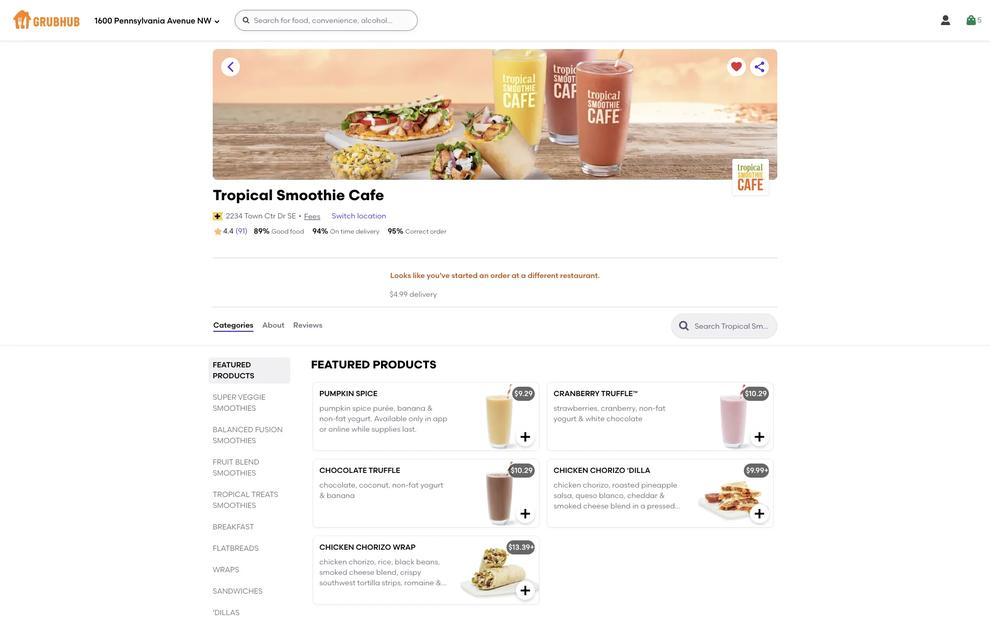 Task type: describe. For each thing, give the bounding box(es) containing it.
smoked inside chicken chorizo, roasted pineapple salsa, queso blanco, cheddar & smoked cheese blend in a pressed flour tortilla with a side of roasted tomato salsa
[[554, 502, 582, 511]]

categories
[[213, 321, 253, 330]]

at
[[512, 271, 519, 280]]

$10.29 for strawberries, cranberry, non-fat yogurt & white chocolate
[[745, 389, 767, 398]]

super veggie smoothies
[[213, 393, 266, 413]]

$13.39 +
[[509, 543, 535, 552]]

looks like you've started an order at a different restaurant.
[[390, 271, 600, 280]]

with
[[596, 513, 611, 522]]

wraps tab
[[213, 564, 286, 575]]

only
[[409, 415, 423, 424]]

subscription pass image
[[213, 212, 223, 221]]

pumpkin
[[319, 404, 351, 413]]

crispy
[[400, 568, 421, 577]]

on time delivery
[[330, 228, 379, 235]]

avocado
[[348, 590, 380, 599]]

chicken chorizo 'dilla
[[554, 466, 651, 475]]

truffle
[[369, 466, 400, 475]]

caret left icon image
[[224, 61, 237, 73]]

correct
[[405, 228, 429, 235]]

white
[[586, 415, 605, 424]]

1 horizontal spatial roasted
[[644, 513, 671, 522]]

tropical smoothie cafe  logo image
[[732, 159, 769, 196]]

flour inside chicken chorizo, rice, black beans, smoked cheese blend, crispy southwest tortilla strips, romaine & creamy avocado dressing in a toasted flour tortilla
[[349, 600, 365, 609]]

0 horizontal spatial roasted
[[612, 481, 640, 490]]

chicken for chicken chorizo wrap
[[319, 543, 354, 552]]

5 button
[[965, 11, 982, 30]]

fees button
[[304, 211, 321, 223]]

smoothie
[[276, 186, 345, 204]]

main navigation navigation
[[0, 0, 990, 41]]

on
[[330, 228, 339, 235]]

'dilla
[[627, 466, 651, 475]]

started
[[452, 271, 478, 280]]

super veggie smoothies tab
[[213, 392, 286, 414]]

food
[[290, 228, 304, 235]]

chicken chorizo, rice, black beans, smoked cheese blend, crispy southwest tortilla strips, romaine & creamy avocado dressing in a toasted flour tortilla
[[319, 558, 441, 609]]

1 vertical spatial delivery
[[410, 290, 437, 299]]

& inside strawberries, cranberry, non-fat yogurt & white chocolate
[[578, 415, 584, 424]]

+ for $9.99
[[764, 466, 769, 475]]

smoothies for fruit
[[213, 469, 256, 478]]

you've
[[427, 271, 450, 280]]

tropical smoothie cafe
[[213, 186, 384, 204]]

coconut,
[[359, 481, 390, 490]]

switch location
[[332, 212, 386, 220]]

salsa,
[[554, 492, 574, 500]]

fruit blend smoothies tab
[[213, 457, 286, 479]]

featured products tab
[[213, 359, 286, 381]]

black
[[395, 558, 415, 567]]

chicken chorizo wrap image
[[461, 536, 539, 604]]

veggie
[[238, 393, 266, 402]]

treats
[[251, 490, 278, 499]]

southwest
[[319, 579, 355, 588]]

yogurt for chocolate, coconut, non-fat yogurt & banana
[[420, 481, 443, 490]]

spice
[[356, 389, 378, 398]]

strawberries, cranberry, non-fat yogurt & white chocolate
[[554, 404, 666, 424]]

$9.99 +
[[746, 466, 769, 475]]

toasted
[[319, 600, 347, 609]]

non- for chocolate truffle
[[392, 481, 409, 490]]

0 vertical spatial delivery
[[356, 228, 379, 235]]

avenue
[[167, 16, 195, 25]]

4.4
[[223, 227, 233, 236]]

se
[[287, 212, 296, 220]]

strawberries,
[[554, 404, 599, 413]]

spice
[[352, 404, 371, 413]]

& inside chicken chorizo, roasted pineapple salsa, queso blanco, cheddar & smoked cheese blend in a pressed flour tortilla with a side of roasted tomato salsa
[[659, 492, 665, 500]]

switch
[[332, 212, 355, 220]]

$4.99 delivery
[[390, 290, 437, 299]]

reviews
[[293, 321, 322, 330]]

yogurt.
[[348, 415, 372, 424]]

chocolate
[[319, 466, 367, 475]]

in inside chicken chorizo, roasted pineapple salsa, queso blanco, cheddar & smoked cheese blend in a pressed flour tortilla with a side of roasted tomato salsa
[[633, 502, 639, 511]]

pumpkin spice purée, banana & non-fat yogurt. available only in app or online while supplies last.
[[319, 404, 447, 434]]

blend
[[235, 458, 259, 467]]

in inside pumpkin spice purée, banana & non-fat yogurt. available only in app or online while supplies last.
[[425, 415, 431, 424]]

0 horizontal spatial order
[[430, 228, 447, 235]]

about
[[262, 321, 284, 330]]

balanced fusion smoothies tab
[[213, 424, 286, 446]]

chicken chorizo, roasted pineapple salsa, queso blanco, cheddar & smoked cheese blend in a pressed flour tortilla with a side of roasted tomato salsa
[[554, 481, 677, 532]]

5
[[978, 16, 982, 24]]

wraps
[[213, 565, 239, 574]]

in inside chicken chorizo, rice, black beans, smoked cheese blend, crispy southwest tortilla strips, romaine & creamy avocado dressing in a toasted flour tortilla
[[413, 590, 419, 599]]

cranberry truffle™ image
[[695, 382, 773, 450]]

fat for cranberry truffle™
[[656, 404, 666, 413]]

+ for $13.39
[[530, 543, 535, 552]]

(91)
[[236, 227, 248, 236]]

cranberry,
[[601, 404, 637, 413]]

share icon image
[[753, 61, 766, 73]]

salsa
[[582, 523, 600, 532]]

like
[[413, 271, 425, 280]]

sandwiches tab
[[213, 586, 286, 597]]

correct order
[[405, 228, 447, 235]]

chicken for smoked
[[319, 558, 347, 567]]

chocolate,
[[319, 481, 357, 490]]

beans,
[[416, 558, 440, 567]]

yogurt for strawberries, cranberry, non-fat yogurt & white chocolate
[[554, 415, 577, 424]]

$13.39
[[509, 543, 530, 552]]

reviews button
[[293, 307, 323, 345]]

chocolate truffle
[[319, 466, 400, 475]]

blend,
[[376, 568, 398, 577]]

cranberry
[[554, 389, 600, 398]]

products inside tab
[[213, 372, 254, 380]]

fat inside pumpkin spice purée, banana & non-fat yogurt. available only in app or online while supplies last.
[[336, 415, 346, 424]]

2234 town ctr dr se button
[[225, 211, 297, 222]]

wrap
[[393, 543, 416, 552]]

chicken chorizo 'dilla image
[[695, 459, 773, 527]]

svg image inside 5 button
[[965, 14, 978, 27]]

Search Tropical Smoothie Cafe  search field
[[694, 321, 774, 331]]

saved restaurant button
[[727, 58, 746, 76]]



Task type: vqa. For each thing, say whether or not it's contained in the screenshot.
the ice level select one
no



Task type: locate. For each thing, give the bounding box(es) containing it.
smoked down salsa,
[[554, 502, 582, 511]]

0 horizontal spatial non-
[[319, 415, 336, 424]]

svg image for $13.39
[[519, 584, 532, 597]]

1 vertical spatial $10.29
[[511, 466, 533, 475]]

pennsylvania
[[114, 16, 165, 25]]

dr
[[278, 212, 286, 220]]

smoothies inside the "balanced fusion smoothies"
[[213, 436, 256, 445]]

dressing
[[382, 590, 411, 599]]

smoothies inside super veggie smoothies
[[213, 404, 256, 413]]

tropical treats smoothies tab
[[213, 489, 286, 511]]

nw
[[197, 16, 212, 25]]

& right "purée,"
[[427, 404, 433, 413]]

0 horizontal spatial chicken
[[319, 558, 347, 567]]

order
[[430, 228, 447, 235], [491, 271, 510, 280]]

a inside button
[[521, 271, 526, 280]]

1 vertical spatial banana
[[327, 492, 355, 500]]

delivery down the like
[[410, 290, 437, 299]]

1 horizontal spatial flour
[[554, 513, 570, 522]]

creamy
[[319, 590, 347, 599]]

1 vertical spatial in
[[633, 502, 639, 511]]

fat inside strawberries, cranberry, non-fat yogurt & white chocolate
[[656, 404, 666, 413]]

pumpkin spice
[[319, 389, 378, 398]]

2234 town ctr dr se
[[226, 212, 296, 220]]

featured up pumpkin
[[311, 358, 370, 371]]

smoothies for super
[[213, 404, 256, 413]]

0 vertical spatial order
[[430, 228, 447, 235]]

chorizo up rice,
[[356, 543, 391, 552]]

1 horizontal spatial products
[[373, 358, 437, 371]]

1 vertical spatial non-
[[319, 415, 336, 424]]

chicken inside chicken chorizo, rice, black beans, smoked cheese blend, crispy southwest tortilla strips, romaine & creamy avocado dressing in a toasted flour tortilla
[[319, 558, 347, 567]]

strips,
[[382, 579, 403, 588]]

0 horizontal spatial chicken
[[319, 543, 354, 552]]

0 vertical spatial flour
[[554, 513, 570, 522]]

1 vertical spatial chorizo
[[356, 543, 391, 552]]

ctr
[[264, 212, 276, 220]]

chorizo, up queso on the right bottom of the page
[[583, 481, 610, 490]]

featured up super at the bottom
[[213, 361, 251, 369]]

tortilla inside chicken chorizo, roasted pineapple salsa, queso blanco, cheddar & smoked cheese blend in a pressed flour tortilla with a side of roasted tomato salsa
[[571, 513, 594, 522]]

1 horizontal spatial yogurt
[[554, 415, 577, 424]]

chicken up salsa,
[[554, 466, 588, 475]]

0 horizontal spatial flour
[[349, 600, 365, 609]]

0 horizontal spatial banana
[[327, 492, 355, 500]]

svg image down $13.39 +
[[519, 584, 532, 597]]

time
[[341, 228, 354, 235]]

delivery down location
[[356, 228, 379, 235]]

fat inside chocolate, coconut, non-fat yogurt & banana
[[409, 481, 419, 490]]

1 vertical spatial chicken
[[319, 558, 347, 567]]

svg image up $13.39 +
[[519, 507, 532, 520]]

chorizo for roasted
[[590, 466, 625, 475]]

fruit
[[213, 458, 233, 467]]

chorizo, for cheese
[[349, 558, 376, 567]]

or
[[319, 425, 327, 434]]

smoothies down balanced
[[213, 436, 256, 445]]

tomato
[[554, 523, 580, 532]]

non- down the truffle
[[392, 481, 409, 490]]

0 vertical spatial non-
[[639, 404, 656, 413]]

Search for food, convenience, alcohol... search field
[[235, 10, 418, 31]]

breakfast
[[213, 523, 254, 531]]

chorizo, down the chicken chorizo wrap
[[349, 558, 376, 567]]

0 vertical spatial chorizo,
[[583, 481, 610, 490]]

tortilla up avocado
[[357, 579, 380, 588]]

1 horizontal spatial chorizo,
[[583, 481, 610, 490]]

1 vertical spatial tortilla
[[357, 579, 380, 588]]

0 horizontal spatial +
[[530, 543, 535, 552]]

in down the romaine
[[413, 590, 419, 599]]

featured inside 'featured products' tab
[[213, 361, 251, 369]]

breakfast tab
[[213, 522, 286, 533]]

& inside chicken chorizo, rice, black beans, smoked cheese blend, crispy southwest tortilla strips, romaine & creamy avocado dressing in a toasted flour tortilla
[[436, 579, 441, 588]]

truffle™
[[601, 389, 638, 398]]

a down cheddar
[[641, 502, 645, 511]]

banana down chocolate,
[[327, 492, 355, 500]]

& up pressed
[[659, 492, 665, 500]]

2 smoothies from the top
[[213, 436, 256, 445]]

0 horizontal spatial in
[[413, 590, 419, 599]]

$9.29
[[514, 389, 533, 398]]

2 vertical spatial tortilla
[[366, 600, 389, 609]]

smoothies down super at the bottom
[[213, 404, 256, 413]]

svg image down $9.99 +
[[753, 507, 766, 520]]

featured products
[[311, 358, 437, 371], [213, 361, 254, 380]]

smoothies down tropical
[[213, 501, 256, 510]]

non- inside chocolate, coconut, non-fat yogurt & banana
[[392, 481, 409, 490]]

fat up online
[[336, 415, 346, 424]]

1 horizontal spatial featured
[[311, 358, 370, 371]]

2 horizontal spatial in
[[633, 502, 639, 511]]

1 horizontal spatial non-
[[392, 481, 409, 490]]

0 horizontal spatial $10.29
[[511, 466, 533, 475]]

smoothies inside tropical treats smoothies
[[213, 501, 256, 510]]

products up the spice
[[373, 358, 437, 371]]

0 vertical spatial smoked
[[554, 502, 582, 511]]

star icon image
[[213, 226, 223, 237]]

banana up only
[[397, 404, 426, 413]]

95
[[388, 227, 396, 236]]

chocolate truffle image
[[461, 459, 539, 527]]

smoothies for balanced
[[213, 436, 256, 445]]

chicken inside chicken chorizo, roasted pineapple salsa, queso blanco, cheddar & smoked cheese blend in a pressed flour tortilla with a side of roasted tomato salsa
[[554, 481, 581, 490]]

0 horizontal spatial smoked
[[319, 568, 347, 577]]

cheese inside chicken chorizo, roasted pineapple salsa, queso blanco, cheddar & smoked cheese blend in a pressed flour tortilla with a side of roasted tomato salsa
[[583, 502, 609, 511]]

non- inside strawberries, cranberry, non-fat yogurt & white chocolate
[[639, 404, 656, 413]]

search icon image
[[678, 320, 691, 332]]

location
[[357, 212, 386, 220]]

an
[[479, 271, 489, 280]]

of
[[635, 513, 642, 522]]

94
[[312, 227, 321, 236]]

queso
[[576, 492, 597, 500]]

town
[[244, 212, 263, 220]]

rice,
[[378, 558, 393, 567]]

switch location button
[[331, 211, 387, 222]]

1 vertical spatial flour
[[349, 600, 365, 609]]

non- up or
[[319, 415, 336, 424]]

1 vertical spatial chicken
[[319, 543, 354, 552]]

purée,
[[373, 404, 396, 413]]

1 horizontal spatial in
[[425, 415, 431, 424]]

0 vertical spatial chorizo
[[590, 466, 625, 475]]

0 vertical spatial products
[[373, 358, 437, 371]]

categories button
[[213, 307, 254, 345]]

0 vertical spatial $10.29
[[745, 389, 767, 398]]

1 vertical spatial order
[[491, 271, 510, 280]]

non- inside pumpkin spice purée, banana & non-fat yogurt. available only in app or online while supplies last.
[[319, 415, 336, 424]]

smoothies down fruit
[[213, 469, 256, 478]]

$10.29 for chocolate, coconut, non-fat yogurt & banana
[[511, 466, 533, 475]]

smoothies for tropical
[[213, 501, 256, 510]]

1 smoothies from the top
[[213, 404, 256, 413]]

roasted down pressed
[[644, 513, 671, 522]]

1 vertical spatial cheese
[[349, 568, 375, 577]]

0 vertical spatial roasted
[[612, 481, 640, 490]]

1 horizontal spatial delivery
[[410, 290, 437, 299]]

flour down avocado
[[349, 600, 365, 609]]

banana inside chocolate, coconut, non-fat yogurt & banana
[[327, 492, 355, 500]]

0 vertical spatial chicken
[[554, 466, 588, 475]]

a down the romaine
[[421, 590, 426, 599]]

chicken for queso
[[554, 481, 581, 490]]

1 horizontal spatial chorizo
[[590, 466, 625, 475]]

svg image
[[519, 507, 532, 520], [753, 507, 766, 520], [519, 584, 532, 597]]

products up super at the bottom
[[213, 372, 254, 380]]

0 vertical spatial yogurt
[[554, 415, 577, 424]]

tropical treats smoothies
[[213, 490, 278, 510]]

& down chocolate,
[[319, 492, 325, 500]]

0 vertical spatial in
[[425, 415, 431, 424]]

saved restaurant image
[[730, 61, 743, 73]]

order inside button
[[491, 271, 510, 280]]

a right at
[[521, 271, 526, 280]]

1 vertical spatial roasted
[[644, 513, 671, 522]]

2 vertical spatial fat
[[409, 481, 419, 490]]

cheese inside chicken chorizo, rice, black beans, smoked cheese blend, crispy southwest tortilla strips, romaine & creamy avocado dressing in a toasted flour tortilla
[[349, 568, 375, 577]]

1 horizontal spatial featured products
[[311, 358, 437, 371]]

tortilla down avocado
[[366, 600, 389, 609]]

0 vertical spatial tortilla
[[571, 513, 594, 522]]

fat right cranberry,
[[656, 404, 666, 413]]

blend
[[611, 502, 631, 511]]

flatbreads tab
[[213, 543, 286, 554]]

flour inside chicken chorizo, roasted pineapple salsa, queso blanco, cheddar & smoked cheese blend in a pressed flour tortilla with a side of roasted tomato salsa
[[554, 513, 570, 522]]

chorizo up blanco, at the right of the page
[[590, 466, 625, 475]]

$10.29
[[745, 389, 767, 398], [511, 466, 533, 475]]

& inside pumpkin spice purée, banana & non-fat yogurt. available only in app or online while supplies last.
[[427, 404, 433, 413]]

pumpkin
[[319, 389, 354, 398]]

sandwiches
[[213, 587, 263, 596]]

1 horizontal spatial smoked
[[554, 502, 582, 511]]

tropical
[[213, 186, 273, 204]]

featured products up super at the bottom
[[213, 361, 254, 380]]

1 horizontal spatial +
[[764, 466, 769, 475]]

0 vertical spatial +
[[764, 466, 769, 475]]

1600 pennsylvania avenue nw
[[95, 16, 212, 25]]

& right the romaine
[[436, 579, 441, 588]]

2234
[[226, 212, 243, 220]]

$9.99
[[746, 466, 764, 475]]

fat
[[656, 404, 666, 413], [336, 415, 346, 424], [409, 481, 419, 490]]

featured products inside tab
[[213, 361, 254, 380]]

restaurant.
[[560, 271, 600, 280]]

chicken for chicken chorizo 'dilla
[[554, 466, 588, 475]]

fat for chocolate truffle
[[409, 481, 419, 490]]

cheese up with
[[583, 502, 609, 511]]

4 smoothies from the top
[[213, 501, 256, 510]]

0 horizontal spatial featured
[[213, 361, 251, 369]]

0 vertical spatial fat
[[656, 404, 666, 413]]

1 horizontal spatial $10.29
[[745, 389, 767, 398]]

cheese up avocado
[[349, 568, 375, 577]]

fees
[[304, 212, 320, 221]]

0 horizontal spatial products
[[213, 372, 254, 380]]

fruit blend smoothies
[[213, 458, 259, 478]]

0 horizontal spatial yogurt
[[420, 481, 443, 490]]

smoothies inside fruit blend smoothies
[[213, 469, 256, 478]]

chicken
[[554, 481, 581, 490], [319, 558, 347, 567]]

featured products up the spice
[[311, 358, 437, 371]]

chicken
[[554, 466, 588, 475], [319, 543, 354, 552]]

1 horizontal spatial fat
[[409, 481, 419, 490]]

1 horizontal spatial banana
[[397, 404, 426, 413]]

cheddar
[[627, 492, 658, 500]]

order right correct
[[430, 228, 447, 235]]

good food
[[272, 228, 304, 235]]

2 horizontal spatial fat
[[656, 404, 666, 413]]

2 vertical spatial in
[[413, 590, 419, 599]]

chorizo, inside chicken chorizo, rice, black beans, smoked cheese blend, crispy southwest tortilla strips, romaine & creamy avocado dressing in a toasted flour tortilla
[[349, 558, 376, 567]]

in left app
[[425, 415, 431, 424]]

1 horizontal spatial order
[[491, 271, 510, 280]]

romaine
[[404, 579, 434, 588]]

0 horizontal spatial chorizo,
[[349, 558, 376, 567]]

flour
[[554, 513, 570, 522], [349, 600, 365, 609]]

1 vertical spatial products
[[213, 372, 254, 380]]

0 horizontal spatial chorizo
[[356, 543, 391, 552]]

chicken up salsa,
[[554, 481, 581, 490]]

chicken up southwest
[[319, 558, 347, 567]]

tortilla up salsa
[[571, 513, 594, 522]]

chorizo, inside chicken chorizo, roasted pineapple salsa, queso blanco, cheddar & smoked cheese blend in a pressed flour tortilla with a side of roasted tomato salsa
[[583, 481, 610, 490]]

0 vertical spatial cheese
[[583, 502, 609, 511]]

& down the strawberries,
[[578, 415, 584, 424]]

1 horizontal spatial chicken
[[554, 466, 588, 475]]

0 horizontal spatial fat
[[336, 415, 346, 424]]

1 vertical spatial smoked
[[319, 568, 347, 577]]

svg image for $9.99
[[753, 507, 766, 520]]

chorizo, for blanco,
[[583, 481, 610, 490]]

2 vertical spatial non-
[[392, 481, 409, 490]]

last.
[[402, 425, 417, 434]]

a left side
[[613, 513, 617, 522]]

0 horizontal spatial featured products
[[213, 361, 254, 380]]

roasted up blanco, at the right of the page
[[612, 481, 640, 490]]

non- for cranberry truffle™
[[639, 404, 656, 413]]

chorizo for rice,
[[356, 543, 391, 552]]

+
[[764, 466, 769, 475], [530, 543, 535, 552]]

0 vertical spatial banana
[[397, 404, 426, 413]]

1 vertical spatial yogurt
[[420, 481, 443, 490]]

in up of
[[633, 502, 639, 511]]

89
[[254, 227, 263, 236]]

banana inside pumpkin spice purée, banana & non-fat yogurt. available only in app or online while supplies last.
[[397, 404, 426, 413]]

about button
[[262, 307, 285, 345]]

1 vertical spatial chorizo,
[[349, 558, 376, 567]]

& inside chocolate, coconut, non-fat yogurt & banana
[[319, 492, 325, 500]]

order left at
[[491, 271, 510, 280]]

yogurt inside chocolate, coconut, non-fat yogurt & banana
[[420, 481, 443, 490]]

1 vertical spatial fat
[[336, 415, 346, 424]]

1 horizontal spatial chicken
[[554, 481, 581, 490]]

flour up the tomato
[[554, 513, 570, 522]]

super
[[213, 393, 236, 402]]

side
[[619, 513, 634, 522]]

cafe
[[349, 186, 384, 204]]

featured
[[311, 358, 370, 371], [213, 361, 251, 369]]

pumpkin spice image
[[461, 382, 539, 450]]

app
[[433, 415, 447, 424]]

1 horizontal spatial cheese
[[583, 502, 609, 511]]

&
[[427, 404, 433, 413], [578, 415, 584, 424], [319, 492, 325, 500], [659, 492, 665, 500], [436, 579, 441, 588]]

'dillas tab
[[213, 607, 286, 618]]

chicken up southwest
[[319, 543, 354, 552]]

smoked up southwest
[[319, 568, 347, 577]]

0 vertical spatial chicken
[[554, 481, 581, 490]]

non- up chocolate
[[639, 404, 656, 413]]

1 vertical spatial +
[[530, 543, 535, 552]]

svg image for $10.29
[[519, 507, 532, 520]]

pressed
[[647, 502, 675, 511]]

fat right coconut,
[[409, 481, 419, 490]]

a inside chicken chorizo, rice, black beans, smoked cheese blend, crispy southwest tortilla strips, romaine & creamy avocado dressing in a toasted flour tortilla
[[421, 590, 426, 599]]

2 horizontal spatial non-
[[639, 404, 656, 413]]

available
[[374, 415, 407, 424]]

1600
[[95, 16, 112, 25]]

yogurt inside strawberries, cranberry, non-fat yogurt & white chocolate
[[554, 415, 577, 424]]

roasted
[[612, 481, 640, 490], [644, 513, 671, 522]]

•
[[299, 212, 302, 220]]

good
[[272, 228, 289, 235]]

flatbreads
[[213, 544, 259, 553]]

0 horizontal spatial cheese
[[349, 568, 375, 577]]

svg image
[[939, 14, 952, 27], [965, 14, 978, 27], [242, 16, 250, 25], [214, 18, 220, 24], [519, 431, 532, 443], [753, 431, 766, 443]]

0 horizontal spatial delivery
[[356, 228, 379, 235]]

smoked inside chicken chorizo, rice, black beans, smoked cheese blend, crispy southwest tortilla strips, romaine & creamy avocado dressing in a toasted flour tortilla
[[319, 568, 347, 577]]

tropical
[[213, 490, 250, 499]]

3 smoothies from the top
[[213, 469, 256, 478]]

smoked
[[554, 502, 582, 511], [319, 568, 347, 577]]

chorizo
[[590, 466, 625, 475], [356, 543, 391, 552]]



